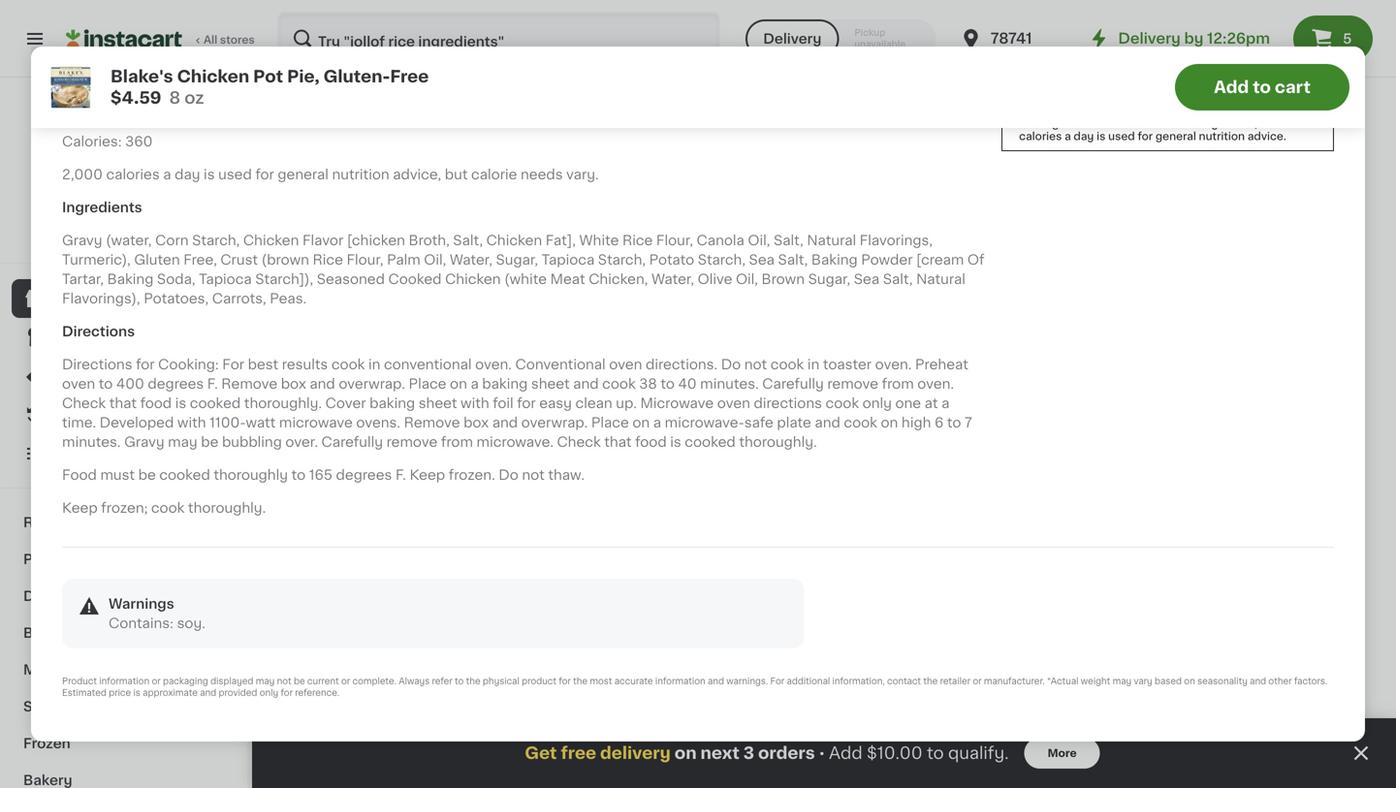 Task type: describe. For each thing, give the bounding box(es) containing it.
$ for $ 4 59
[[295, 402, 302, 413]]

all stores
[[204, 34, 255, 45]]

on down 49
[[881, 416, 898, 429]]

frozen inside stouffer's frozen pizza - pepperoni french bread pizza
[[722, 427, 767, 441]]

0 horizontal spatial that
[[109, 396, 137, 410]]

organic
[[516, 39, 570, 53]]

powder
[[861, 253, 913, 266]]

cook right frozen; at the left of the page
[[151, 501, 185, 515]]

thaw.
[[548, 468, 585, 482]]

bread
[[776, 447, 816, 460]]

add button up chicken, on the top
[[555, 232, 630, 267]]

8 inside the blake's chicken pot pie, gluten-free 8 oz
[[291, 465, 298, 476]]

1 horizontal spatial rice
[[622, 233, 653, 247]]

0 horizontal spatial minutes.
[[62, 435, 121, 449]]

warnings contains: soy.
[[109, 597, 205, 630]]

cook up directions
[[770, 358, 804, 371]]

a down the microwave
[[653, 416, 661, 429]]

1 vertical spatial remove
[[404, 416, 460, 429]]

93/7
[[696, 39, 727, 53]]

and right plate on the right bottom of page
[[815, 416, 840, 429]]

80%
[[1237, 39, 1268, 53]]

$ for $ 10 49
[[836, 402, 843, 413]]

cook left 49
[[826, 396, 859, 410]]

in inside the % daily value (dv) tells you how much a nutrient in a serving of food contributes to a daily diet. 2,000 calories a day is used for general nutrition advice.
[[1306, 106, 1316, 116]]

oz inside the blake's chicken pot pie, gluten-free 8 oz
[[301, 465, 313, 476]]

cover
[[325, 396, 366, 410]]

1 horizontal spatial that
[[604, 435, 632, 449]]

is down cooking:
[[175, 396, 186, 410]]

1 vertical spatial place
[[591, 416, 629, 429]]

0 vertical spatial of
[[154, 36, 168, 49]]

value for (dv)
[[1085, 106, 1114, 116]]

ground inside h-e-b organic ground turkey
[[574, 39, 625, 53]]

directions
[[754, 396, 822, 410]]

0 vertical spatial oven
[[609, 358, 642, 371]]

e- for boneless
[[1029, 39, 1044, 53]]

vary
[[1134, 677, 1152, 686]]

1 vertical spatial sea
[[854, 272, 879, 286]]

0 horizontal spatial in
[[368, 358, 380, 371]]

for down blake's chicken pot pie, gluten-free $4.59 8 oz
[[255, 168, 274, 181]]

1 vertical spatial thoroughly.
[[739, 435, 817, 449]]

[chicken
[[347, 233, 405, 247]]

12:26pm
[[1207, 32, 1270, 46]]

frozen up bakery
[[23, 737, 71, 750]]

add button up cooked
[[375, 232, 450, 267]]

e- inside "h-e-b" link
[[120, 193, 135, 207]]

warnings
[[109, 597, 174, 611]]

2 vertical spatial oil,
[[736, 272, 758, 286]]

pie, for blake's chicken pot pie, gluten-free 8 oz
[[428, 427, 453, 441]]

$ 5 09
[[295, 14, 332, 34]]

crust inside digiorno frozen pizza - frozen pepperoni pizza - stuffed crust pizza
[[896, 466, 933, 479]]

on inside treatment tracker modal dialog
[[675, 745, 697, 762]]

produce
[[23, 553, 82, 566]]

instacart logo image
[[66, 27, 182, 50]]

blake's chicken pot pie, gluten-free 8 oz
[[291, 427, 453, 476]]

& for snacks
[[77, 700, 89, 714]]

59
[[318, 402, 333, 413]]

buy
[[54, 408, 82, 422]]

gluten- inside blake's chicken pot pie, gluten-free $4.59 8 oz
[[323, 68, 390, 85]]

again
[[98, 408, 136, 422]]

accurate
[[614, 677, 653, 686]]

food
[[62, 468, 97, 482]]

contact
[[887, 677, 921, 686]]

microwave
[[640, 396, 714, 410]]

buy it again
[[54, 408, 136, 422]]

pie, for blake's chicken pot pie, gluten-free $4.59 8 oz
[[287, 68, 320, 85]]

free up cover
[[335, 380, 359, 391]]

add button right the *actual
[[1096, 679, 1171, 714]]

and up 59
[[310, 377, 335, 391]]

recipes
[[23, 516, 80, 529]]

pot for oz
[[401, 427, 425, 441]]

delivery for delivery by 12:26pm
[[1118, 32, 1181, 46]]

frozen down one
[[896, 427, 942, 441]]

kitchen
[[516, 427, 569, 441]]

h- for seasoned
[[1012, 39, 1029, 53]]

2,000 calories a day is used for general nutrition advice, but calorie needs vary.
[[62, 168, 599, 181]]

add inside button
[[1214, 79, 1249, 95]]

1 horizontal spatial box
[[463, 416, 489, 429]]

oz inside the 9 h-e-b 80% lean/20% fat ground turkey 48 oz
[[1210, 78, 1223, 88]]

0 horizontal spatial do
[[499, 468, 518, 482]]

1 horizontal spatial in
[[807, 358, 819, 371]]

1
[[218, 102, 223, 115]]

calories inside the % daily value (dv) tells you how much a nutrient in a serving of food contributes to a daily diet. 2,000 calories a day is used for general nutrition advice.
[[1019, 131, 1062, 142]]

h-e-b link
[[81, 101, 166, 209]]

b for organic
[[503, 39, 513, 53]]

on down conventional
[[450, 377, 467, 391]]

nutrient
[[1261, 106, 1304, 116]]

1 horizontal spatial sheet
[[531, 377, 570, 391]]

treatment tracker modal dialog
[[252, 718, 1396, 788]]

5 for $ 5 19
[[662, 14, 676, 34]]

1 vertical spatial tapioca
[[199, 272, 252, 286]]

seasoned inside gravy (water, corn starch, chicken flavor [chicken broth, salt, chicken fat], white rice flour, canola oil, salt, natural flavorings, turmeric), gluten free, crust (brown rice flour, palm oil, water, sugar, tapioca starch, potato starch, sea salt, baking powder [cream of tartar, baking soda, tapioca starch]), seasoned cooked chicken (white meat chicken, water, olive oil, brown sugar, sea salt, natural flavorings), potatoes, carrots, peas.
[[317, 272, 385, 286]]

h-e-b boneless skinless seasoned chicken thighs for fajitas
[[1012, 39, 1142, 111]]

0 vertical spatial keep
[[410, 468, 445, 482]]

1 vertical spatial sheet
[[419, 396, 457, 410]]

0 vertical spatial cooked
[[190, 396, 241, 410]]

microwave-
[[665, 416, 744, 429]]

meat & seafood
[[23, 663, 136, 677]]

conventional
[[384, 358, 472, 371]]

oz inside blake's chicken pot pie, gluten-free $4.59 8 oz
[[184, 90, 204, 106]]

1 vertical spatial check
[[557, 435, 601, 449]]

chicken up (brown in the top of the page
[[243, 233, 299, 247]]

1 horizontal spatial water,
[[651, 272, 694, 286]]

2 horizontal spatial starch,
[[698, 253, 746, 266]]

palm
[[387, 253, 420, 266]]

food inside the % daily value (dv) tells you how much a nutrient in a serving of food contributes to a daily diet. 2,000 calories a day is used for general nutrition advice.
[[1076, 118, 1101, 129]]

a down you
[[1183, 118, 1189, 129]]

easy
[[539, 396, 572, 410]]

0 vertical spatial water,
[[450, 253, 492, 266]]

cook up cover
[[331, 358, 365, 371]]

snacks
[[23, 700, 74, 714]]

ground inside "h-e-b 93/7 lean ground turkey"
[[652, 59, 703, 72]]

0 vertical spatial from
[[882, 377, 914, 391]]

for inside directions for cooking: for best results cook in conventional oven. conventional oven directions. do not cook in toaster oven. preheat oven to 400 degrees f. remove box and overwrap. place on a baking sheet and cook 38 to 40 minutes. carefully remove from oven. check that food is cooked thoroughly. cover baking sheet with foil for easy clean up. microwave oven directions cook only one at a time. developed with 1100-watt microwave ovens. remove box and overwrap. place on a microwave-safe plate and cook on high 6 to 7 minutes. gravy may be bubbling over. carefully remove from microwave. check that food is cooked thoroughly.
[[222, 358, 244, 371]]

to left 165
[[291, 468, 306, 482]]

day inside the % daily value (dv) tells you how much a nutrient in a serving of food contributes to a daily diet. 2,000 calories a day is used for general nutrition advice.
[[1074, 131, 1094, 142]]

1 horizontal spatial overwrap.
[[521, 416, 588, 429]]

add button up get free delivery on next 3 orders • add $10.00 to qualify.
[[736, 679, 810, 714]]

information,
[[832, 677, 885, 686]]

and down packaging
[[200, 689, 216, 697]]

directions.
[[646, 358, 718, 371]]

2 vertical spatial cooked
[[159, 468, 210, 482]]

add button up 'brown'
[[736, 232, 810, 267]]

to inside the % daily value (dv) tells you how much a nutrient in a serving of food contributes to a daily diet. 2,000 calories a day is used for general nutrition advice.
[[1169, 118, 1180, 129]]

for inside h-e-b boneless skinless seasoned chicken thighs for fajitas
[[1120, 78, 1142, 92]]

oz inside amy's kitchen roasted poblano enchilada 9.15 oz
[[495, 465, 508, 476]]

a right at
[[941, 396, 950, 410]]

- for 4
[[809, 427, 815, 441]]

entrees
[[368, 166, 451, 186]]

is down $ 4 09 on the left bottom of page
[[670, 435, 681, 449]]

1 vertical spatial not
[[522, 468, 545, 482]]

1 horizontal spatial baking
[[811, 253, 858, 266]]

free up easy
[[515, 380, 540, 391]]

0 vertical spatial flour,
[[656, 233, 693, 247]]

plate
[[777, 416, 811, 429]]

$5.09 per pound element
[[291, 11, 456, 36]]

1 information from the left
[[99, 677, 149, 686]]

but
[[445, 168, 468, 181]]

0 horizontal spatial with
[[177, 416, 206, 429]]

and left the warnings.
[[708, 677, 724, 686]]

0 vertical spatial thoroughly.
[[244, 396, 322, 410]]

add up 'brown'
[[772, 243, 801, 256]]

store
[[126, 216, 155, 226]]

h-e-b logo image
[[81, 101, 166, 186]]

gluten- down results
[[293, 380, 335, 391]]

buy it again link
[[12, 396, 236, 434]]

1 vertical spatial oven
[[62, 377, 95, 391]]

protein
[[171, 36, 220, 49]]

seasonality
[[1197, 677, 1248, 686]]

2 horizontal spatial 8
[[482, 14, 496, 34]]

microwave
[[279, 416, 353, 429]]

1 vertical spatial day
[[175, 168, 200, 181]]

09 for 5
[[317, 15, 332, 25]]

do inside directions for cooking: for best results cook in conventional oven. conventional oven directions. do not cook in toaster oven. preheat oven to 400 degrees f. remove box and overwrap. place on a baking sheet and cook 38 to 40 minutes. carefully remove from oven. check that food is cooked thoroughly. cover baking sheet with foil for easy clean up. microwave oven directions cook only one at a time. developed with 1100-watt microwave ovens. remove box and overwrap. place on a microwave-safe plate and cook on high 6 to 7 minutes. gravy may be bubbling over. carefully remove from microwave. check that food is cooked thoroughly.
[[721, 358, 741, 371]]

1 horizontal spatial tapioca
[[542, 253, 595, 266]]

0 horizontal spatial baking
[[370, 396, 415, 410]]

b up store
[[135, 193, 145, 207]]

0 horizontal spatial 10
[[843, 401, 866, 422]]

how
[[1193, 106, 1216, 116]]

0 horizontal spatial meat
[[23, 663, 59, 677]]

to left "400"
[[99, 377, 113, 391]]

flavor
[[302, 233, 343, 247]]

not inside directions for cooking: for best results cook in conventional oven. conventional oven directions. do not cook in toaster oven. preheat oven to 400 degrees f. remove box and overwrap. place on a baking sheet and cook 38 to 40 minutes. carefully remove from oven. check that food is cooked thoroughly. cover baking sheet with foil for easy clean up. microwave oven directions cook only one at a time. developed with 1100-watt microwave ovens. remove box and overwrap. place on a microwave-safe plate and cook on high 6 to 7 minutes. gravy may be bubbling over. carefully remove from microwave. check that food is cooked thoroughly.
[[744, 358, 767, 371]]

eggs
[[79, 589, 114, 603]]

- for 10
[[984, 427, 990, 441]]

e- for value
[[308, 39, 322, 53]]

pot for 8
[[253, 68, 283, 85]]

5 for $ 5 09
[[302, 14, 315, 34]]

product group containing 6
[[471, 226, 636, 502]]

gluten
[[134, 253, 180, 266]]

results
[[282, 358, 328, 371]]

0 vertical spatial check
[[62, 396, 106, 410]]

directions for directions for cooking: for best results cook in conventional oven. conventional oven directions. do not cook in toaster oven. preheat oven to 400 degrees f. remove box and overwrap. place on a baking sheet and cook 38 to 40 minutes. carefully remove from oven. check that food is cooked thoroughly. cover baking sheet with foil for easy clean up. microwave oven directions cook only one at a time. developed with 1100-watt microwave ovens. remove box and overwrap. place on a microwave-safe plate and cook on high 6 to 7 minutes. gravy may be bubbling over. carefully remove from microwave. check that food is cooked thoroughly.
[[62, 358, 132, 371]]

48
[[1192, 78, 1207, 88]]

b inside the 9 h-e-b 80% lean/20% fat ground turkey 48 oz
[[1224, 39, 1234, 53]]

to left 7
[[947, 416, 961, 429]]

1 horizontal spatial oven.
[[875, 358, 912, 371]]

and down 69
[[492, 416, 518, 429]]

general inside the % daily value (dv) tells you how much a nutrient in a serving of food contributes to a daily diet. 2,000 calories a day is used for general nutrition advice.
[[1155, 131, 1196, 142]]

1 horizontal spatial carefully
[[762, 377, 824, 391]]

only inside directions for cooking: for best results cook in conventional oven. conventional oven directions. do not cook in toaster oven. preheat oven to 400 degrees f. remove box and overwrap. place on a baking sheet and cook 38 to 40 minutes. carefully remove from oven. check that food is cooked thoroughly. cover baking sheet with foil for easy clean up. microwave oven directions cook only one at a time. developed with 1100-watt microwave ovens. remove box and overwrap. place on a microwave-safe plate and cook on high 6 to 7 minutes. gravy may be bubbling over. carefully remove from microwave. check that food is cooked thoroughly.
[[863, 396, 892, 410]]

*actual
[[1047, 677, 1079, 686]]

1 horizontal spatial baking
[[482, 377, 528, 391]]

used inside the % daily value (dv) tells you how much a nutrient in a serving of food contributes to a daily diet. 2,000 calories a day is used for general nutrition advice.
[[1108, 131, 1135, 142]]

0 vertical spatial box
[[281, 377, 306, 391]]

lean
[[731, 39, 764, 53]]

for right product
[[559, 677, 571, 686]]

h-e-b
[[102, 193, 145, 207]]

0 vertical spatial sea
[[749, 253, 775, 266]]

at
[[925, 396, 938, 410]]

0 horizontal spatial remove
[[221, 377, 277, 391]]

1 horizontal spatial f.
[[396, 468, 406, 482]]

blake's chicken pot pie, gluten-free $4.59 8 oz
[[111, 68, 429, 106]]

for up "400"
[[136, 358, 155, 371]]

1 vertical spatial food
[[140, 396, 172, 410]]

for right 69
[[517, 396, 536, 410]]

get
[[525, 745, 557, 762]]

conventional
[[515, 358, 606, 371]]

100%
[[50, 235, 79, 246]]

0 vertical spatial place
[[409, 377, 446, 391]]

needs
[[521, 168, 563, 181]]

frozen up flavor
[[291, 166, 364, 186]]

1 vertical spatial general
[[278, 168, 329, 181]]

one
[[895, 396, 921, 410]]

gravy inside gravy (water, corn starch, chicken flavor [chicken broth, salt, chicken fat], white rice flour, canola oil, salt, natural flavorings, turmeric), gluten free, crust (brown rice flour, palm oil, water, sugar, tapioca starch, potato starch, sea salt, baking powder [cream of tartar, baking soda, tapioca starch]), seasoned cooked chicken (white meat chicken, water, olive oil, brown sugar, sea salt, natural flavorings), potatoes, carrots, peas.
[[62, 233, 102, 247]]

b for value
[[322, 39, 332, 53]]

crust inside gravy (water, corn starch, chicken flavor [chicken broth, salt, chicken fat], white rice flour, canola oil, salt, natural flavorings, turmeric), gluten free, crust (brown rice flour, palm oil, water, sugar, tapioca starch, potato starch, sea salt, baking powder [cream of tartar, baking soda, tapioca starch]), seasoned cooked chicken (white meat chicken, water, olive oil, brown sugar, sea salt, natural flavorings), potatoes, carrots, peas.
[[220, 253, 258, 266]]

2 vertical spatial natural
[[916, 272, 965, 286]]

cooking:
[[158, 358, 219, 371]]

chicken inside h-e-b value pack natural boneless skinless chicken breasts
[[350, 78, 406, 92]]

1 vertical spatial be
[[138, 468, 156, 482]]

1 horizontal spatial -
[[832, 466, 838, 479]]

$ 10 49
[[836, 401, 883, 422]]

(brown
[[261, 253, 309, 266]]

a up prices
[[163, 168, 171, 181]]

add up cooked
[[412, 243, 440, 256]]

3 the from the left
[[923, 677, 938, 686]]

& for dairy
[[64, 589, 76, 603]]

add up chicken, on the top
[[592, 243, 620, 256]]

$ for $ 5 19
[[655, 15, 662, 25]]

1 vertical spatial calories
[[106, 168, 160, 181]]

retailer
[[940, 677, 971, 686]]

serving for serving per container: 1
[[62, 102, 113, 115]]

h-e-b value pack natural boneless skinless chicken breasts
[[291, 39, 409, 111]]

2 horizontal spatial oven
[[717, 396, 750, 410]]

be inside directions for cooking: for best results cook in conventional oven. conventional oven directions. do not cook in toaster oven. preheat oven to 400 degrees f. remove box and overwrap. place on a baking sheet and cook 38 to 40 minutes. carefully remove from oven. check that food is cooked thoroughly. cover baking sheet with foil for easy clean up. microwave oven directions cook only one at a time. developed with 1100-watt microwave ovens. remove box and overwrap. place on a microwave-safe plate and cook on high 6 to 7 minutes. gravy may be bubbling over. carefully remove from microwave. check that food is cooked thoroughly.
[[201, 435, 219, 449]]

6 inside directions for cooking: for best results cook in conventional oven. conventional oven directions. do not cook in toaster oven. preheat oven to 400 degrees f. remove box and overwrap. place on a baking sheet and cook 38 to 40 minutes. carefully remove from oven. check that food is cooked thoroughly. cover baking sheet with foil for easy clean up. microwave oven directions cook only one at a time. developed with 1100-watt microwave ovens. remove box and overwrap. place on a microwave-safe plate and cook on high 6 to 7 minutes. gravy may be bubbling over. carefully remove from microwave. check that food is cooked thoroughly.
[[935, 416, 944, 429]]

h- inside the 9 h-e-b 80% lean/20% fat ground turkey 48 oz
[[1192, 39, 1209, 53]]

3
[[743, 745, 754, 762]]

in-
[[111, 216, 126, 226]]

2 information from the left
[[655, 677, 705, 686]]

0 vertical spatial minutes.
[[700, 377, 759, 391]]

chicken inside h-e-b boneless skinless seasoned chicken thighs for fajitas
[[1012, 78, 1068, 92]]

is down container:
[[204, 168, 215, 181]]

2 horizontal spatial may
[[1113, 677, 1132, 686]]

$ 4 59
[[295, 401, 333, 422]]

tells
[[1144, 106, 1167, 116]]

flavorings),
[[62, 292, 140, 305]]

frozen down digiorno at the bottom right of page
[[832, 447, 878, 460]]

soda,
[[157, 272, 195, 286]]

watt
[[246, 416, 276, 429]]

e- for organic
[[488, 39, 503, 53]]

snacks & candy
[[23, 700, 138, 714]]

add inside treatment tracker modal dialog
[[829, 745, 863, 762]]

e- for 93/7
[[668, 39, 683, 53]]

2 vertical spatial food
[[635, 435, 667, 449]]

lists
[[54, 447, 88, 461]]

0 horizontal spatial rice
[[313, 253, 343, 266]]

ovens.
[[356, 416, 400, 429]]

to inside treatment tracker modal dialog
[[927, 745, 944, 762]]

nutrition inside the % daily value (dv) tells you how much a nutrient in a serving of food contributes to a daily diet. 2,000 calories a day is used for general nutrition advice.
[[1199, 131, 1245, 142]]

you
[[1170, 106, 1190, 116]]

refer
[[432, 677, 452, 686]]

chicken left the (white
[[445, 272, 501, 286]]

ground inside the 9 h-e-b 80% lean/20% fat ground turkey 48 oz
[[1217, 59, 1268, 72]]

more button
[[1024, 738, 1100, 769]]

$ for $ 8 19
[[475, 15, 482, 25]]

0 horizontal spatial carefully
[[321, 435, 383, 449]]

cook up up.
[[602, 377, 636, 391]]

directions for directions
[[62, 325, 135, 338]]

1 vertical spatial remove
[[386, 435, 438, 449]]

on down up.
[[632, 416, 650, 429]]

1 vertical spatial nutrition
[[332, 168, 389, 181]]

may inside directions for cooking: for best results cook in conventional oven. conventional oven directions. do not cook in toaster oven. preheat oven to 400 degrees f. remove box and overwrap. place on a baking sheet and cook 38 to 40 minutes. carefully remove from oven. check that food is cooked thoroughly. cover baking sheet with foil for easy clean up. microwave oven directions cook only one at a time. developed with 1100-watt microwave ovens. remove box and overwrap. place on a microwave-safe plate and cook on high 6 to 7 minutes. gravy may be bubbling over. carefully remove from microwave. check that food is cooked thoroughly.
[[168, 435, 197, 449]]

1 vertical spatial sugar,
[[808, 272, 850, 286]]

0 horizontal spatial baking
[[107, 272, 154, 286]]

delivery for delivery
[[763, 32, 822, 46]]

beverages link
[[12, 615, 236, 652]]

gluten- inside the blake's chicken pot pie, gluten-free 8 oz
[[291, 447, 343, 460]]

a up $ 6 69
[[471, 377, 479, 391]]

49
[[868, 402, 883, 413]]

a right nutrient
[[1319, 106, 1325, 116]]

1 vertical spatial 2,000
[[62, 168, 103, 181]]

2 vertical spatial thoroughly.
[[188, 501, 266, 515]]

to right 38
[[661, 377, 675, 391]]

1 horizontal spatial with
[[461, 396, 489, 410]]

40
[[678, 377, 697, 391]]

1 vertical spatial cooked
[[685, 435, 736, 449]]

5 inside 5 button
[[1343, 32, 1352, 46]]

1 vertical spatial degrees
[[336, 468, 392, 482]]

a down daily
[[1065, 131, 1071, 142]]

added
[[1115, 55, 1151, 66]]

1 or from the left
[[152, 677, 161, 686]]

0 vertical spatial oil,
[[748, 233, 770, 247]]

0 horizontal spatial starch,
[[192, 233, 240, 247]]



Task type: locate. For each thing, give the bounding box(es) containing it.
- inside stouffer's frozen pizza - pepperoni french bread pizza
[[809, 427, 815, 441]]

oz down over. on the left of the page
[[301, 465, 313, 476]]

$ 13 99
[[836, 14, 882, 34]]

1 vertical spatial rice
[[313, 253, 343, 266]]

box down results
[[281, 377, 306, 391]]

pot inside blake's chicken pot pie, gluten-free $4.59 8 oz
[[253, 68, 283, 85]]

serving for serving size: 1.00 pie
[[62, 69, 113, 82]]

4g
[[1098, 55, 1113, 66]]

thoroughly. up watt
[[244, 396, 322, 410]]

sugar, right 'brown'
[[808, 272, 850, 286]]

bakery link
[[12, 762, 236, 788]]

sheet up easy
[[531, 377, 570, 391]]

great source of protein
[[62, 36, 220, 49]]

degrees inside directions for cooking: for best results cook in conventional oven. conventional oven directions. do not cook in toaster oven. preheat oven to 400 degrees f. remove box and overwrap. place on a baking sheet and cook 38 to 40 minutes. carefully remove from oven. check that food is cooked thoroughly. cover baking sheet with foil for easy clean up. microwave oven directions cook only one at a time. developed with 1100-watt microwave ovens. remove box and overwrap. place on a microwave-safe plate and cook on high 6 to 7 minutes. gravy may be bubbling over. carefully remove from microwave. check that food is cooked thoroughly.
[[148, 377, 204, 391]]

gluten-free for 6
[[473, 380, 540, 391]]

2 the from the left
[[573, 677, 588, 686]]

$ for $ 13 99
[[836, 15, 843, 25]]

8 inside blake's chicken pot pie, gluten-free $4.59 8 oz
[[169, 90, 180, 106]]

rice right 'white'
[[622, 233, 653, 247]]

2 vertical spatial &
[[77, 700, 89, 714]]

serving
[[1019, 118, 1059, 129]]

$ up digiorno at the bottom right of page
[[836, 402, 843, 413]]

do down "poblano" at the bottom left of the page
[[499, 468, 518, 482]]

1 vertical spatial from
[[441, 435, 473, 449]]

pot down stores
[[253, 68, 283, 85]]

09 inside the $ 5 09
[[317, 15, 332, 25]]

free down the ovens.
[[343, 447, 373, 460]]

0 vertical spatial be
[[201, 435, 219, 449]]

$ inside $ 8 19
[[475, 15, 482, 25]]

$ up h-e-b organic ground turkey
[[475, 15, 482, 25]]

on inside product information or packaging displayed may not be current or complete. always refer to the physical product for the most accurate information and warnings. for additional information, contact the retailer or manufacturer. *actual weight may vary based on seasonality and other factors. estimated price is approximate and provided only for reference.
[[1184, 677, 1195, 686]]

0 horizontal spatial sugar,
[[496, 253, 538, 266]]

pie
[[184, 69, 205, 82]]

19 for 5
[[678, 15, 690, 25]]

check up time.
[[62, 396, 106, 410]]

5 button
[[1293, 16, 1373, 62]]

9 h-e-b 80% lean/20% fat ground turkey 48 oz
[[1192, 14, 1339, 88]]

may left vary
[[1113, 677, 1132, 686]]

19
[[498, 15, 510, 25], [678, 15, 690, 25]]

h- inside "h-e-b 93/7 lean ground turkey"
[[652, 39, 668, 53]]

b inside h-e-b organic ground turkey
[[503, 39, 513, 53]]

h- inside h-e-b organic ground turkey
[[471, 39, 488, 53]]

seasoned down [chicken
[[317, 272, 385, 286]]

1 vertical spatial flour,
[[347, 253, 383, 266]]

higher than in-store prices
[[44, 216, 191, 226]]

$ inside $ 6 69
[[475, 402, 482, 413]]

serving down great
[[62, 69, 113, 82]]

0 horizontal spatial or
[[152, 677, 161, 686]]

free down pack
[[390, 68, 429, 85]]

400
[[116, 377, 144, 391]]

carefully
[[762, 377, 824, 391], [321, 435, 383, 449]]

current
[[307, 677, 339, 686]]

directions inside directions for cooking: for best results cook in conventional oven. conventional oven directions. do not cook in toaster oven. preheat oven to 400 degrees f. remove box and overwrap. place on a baking sheet and cook 38 to 40 minutes. carefully remove from oven. check that food is cooked thoroughly. cover baking sheet with foil for easy clean up. microwave oven directions cook only one at a time. developed with 1100-watt microwave ovens. remove box and overwrap. place on a microwave-safe plate and cook on high 6 to 7 minutes. gravy may be bubbling over. carefully remove from microwave. check that food is cooked thoroughly.
[[62, 358, 132, 371]]

0 vertical spatial overwrap.
[[339, 377, 405, 391]]

2 horizontal spatial oven.
[[917, 377, 954, 391]]

all stores link
[[66, 12, 256, 66]]

directions
[[62, 325, 135, 338], [62, 358, 132, 371]]

the left retailer
[[923, 677, 938, 686]]

0 horizontal spatial blake's
[[111, 68, 173, 85]]

item carousel region containing frozen entrees
[[291, 157, 1357, 588]]

in left conventional
[[368, 358, 380, 371]]

higher than in-store prices link
[[44, 213, 203, 229]]

b for 93/7
[[683, 39, 693, 53]]

1 horizontal spatial pot
[[401, 427, 425, 441]]

09 for 4
[[679, 402, 694, 413]]

3 or from the left
[[973, 677, 982, 686]]

$4.59
[[111, 90, 161, 106]]

$ for $ 4 09
[[655, 402, 662, 413]]

cook down 49
[[844, 416, 877, 429]]

add button right powder
[[916, 232, 991, 267]]

chicken,
[[589, 272, 648, 286]]

to inside product information or packaging displayed may not be current or complete. always refer to the physical product for the most accurate information and warnings. for additional information, contact the retailer or manufacturer. *actual weight may vary based on seasonality and other factors. estimated price is approximate and provided only for reference.
[[455, 677, 464, 686]]

of down daily
[[1062, 118, 1073, 129]]

19 up h-e-b organic ground turkey
[[498, 15, 510, 25]]

10 left 49
[[843, 401, 866, 422]]

0 horizontal spatial flour,
[[347, 253, 383, 266]]

amy's kitchen roasted poblano enchilada 9.15 oz
[[471, 427, 630, 476]]

o
[[884, 39, 896, 53]]

sea down powder
[[854, 272, 879, 286]]

$ up the jennie-
[[836, 15, 843, 25]]

0 vertical spatial not
[[744, 358, 767, 371]]

0 vertical spatial meat
[[550, 272, 585, 286]]

1 19 from the left
[[498, 15, 510, 25]]

delivery by 12:26pm
[[1118, 32, 1270, 46]]

item carousel region containing add
[[291, 603, 1357, 788]]

corn
[[155, 233, 189, 247]]

0 vertical spatial skinless
[[1012, 59, 1068, 72]]

boneless up includes
[[1057, 39, 1120, 53]]

gluten-free for 4
[[293, 380, 359, 391]]

1 horizontal spatial pie,
[[428, 427, 453, 441]]

displayed
[[210, 677, 253, 686]]

pot inside the blake's chicken pot pie, gluten-free 8 oz
[[401, 427, 425, 441]]

turkey inside h-e-b organic ground turkey
[[471, 59, 517, 72]]

product group
[[291, 226, 456, 479], [471, 226, 636, 502], [652, 226, 816, 498], [832, 226, 997, 580], [291, 673, 456, 788], [471, 673, 636, 788], [652, 673, 816, 788], [832, 673, 997, 788], [1012, 673, 1177, 788], [1192, 673, 1357, 788]]

6
[[482, 401, 496, 422], [935, 416, 944, 429]]

& inside meat & seafood link
[[62, 663, 74, 677]]

skinless inside h-e-b boneless skinless seasoned chicken thighs for fajitas
[[1012, 59, 1068, 72]]

1 the from the left
[[466, 677, 480, 686]]

turkey inside "h-e-b 93/7 lean ground turkey"
[[706, 59, 752, 72]]

1 vertical spatial with
[[177, 416, 206, 429]]

1 gluten-free from the left
[[293, 380, 359, 391]]

water,
[[450, 253, 492, 266], [651, 272, 694, 286]]

4 for blake's chicken pot pie, gluten-free
[[302, 401, 316, 422]]

rice down flavor
[[313, 253, 343, 266]]

2 4 from the left
[[662, 401, 677, 422]]

only inside product information or packaging displayed may not be current or complete. always refer to the physical product for the most accurate information and warnings. for additional information, contact the retailer or manufacturer. *actual weight may vary based on seasonality and other factors. estimated price is approximate and provided only for reference.
[[260, 689, 278, 697]]

e- inside "h-e-b 93/7 lean ground turkey"
[[668, 39, 683, 53]]

4 left 59
[[302, 401, 316, 422]]

dairy & eggs link
[[12, 578, 236, 615]]

1 vertical spatial keep
[[62, 501, 98, 515]]

2 horizontal spatial not
[[744, 358, 767, 371]]

oil,
[[748, 233, 770, 247], [424, 253, 446, 266], [736, 272, 758, 286]]

for inside the % daily value (dv) tells you how much a nutrient in a serving of food contributes to a daily diet. 2,000 calories a day is used for general nutrition advice.
[[1138, 131, 1153, 142]]

candy
[[92, 700, 138, 714]]

e- up higher than in-store prices 'link'
[[120, 193, 135, 207]]

$ 5 19
[[655, 14, 690, 34]]

0 horizontal spatial gluten-free
[[293, 380, 359, 391]]

remove down the ovens.
[[386, 435, 438, 449]]

0 horizontal spatial used
[[218, 168, 252, 181]]

poblano
[[471, 447, 527, 460]]

b down the $ 5 09
[[322, 39, 332, 53]]

product group containing 10
[[832, 226, 997, 580]]

skinless inside h-e-b value pack natural boneless skinless chicken breasts
[[291, 78, 347, 92]]

0 horizontal spatial natural
[[291, 59, 340, 72]]

1 horizontal spatial from
[[882, 377, 914, 391]]

93%/7%
[[890, 59, 945, 72]]

great
[[62, 36, 100, 49]]

0 horizontal spatial seasoned
[[317, 272, 385, 286]]

information right accurate
[[655, 677, 705, 686]]

1 horizontal spatial crust
[[896, 466, 933, 479]]

1 vertical spatial f.
[[396, 468, 406, 482]]

thoroughly
[[214, 468, 288, 482]]

165
[[309, 468, 333, 482]]

$ for $ 6 69
[[475, 402, 482, 413]]

13
[[843, 14, 865, 34]]

tapioca
[[542, 253, 595, 266], [199, 272, 252, 286]]

1 vertical spatial water,
[[651, 272, 694, 286]]

to left cart
[[1253, 79, 1271, 95]]

e- inside h-e-b boneless skinless seasoned chicken thighs for fajitas
[[1029, 39, 1044, 53]]

be
[[201, 435, 219, 449], [138, 468, 156, 482], [294, 677, 305, 686]]

much
[[1218, 106, 1249, 116]]

tartar,
[[62, 272, 104, 286]]

ground,
[[832, 59, 886, 72]]

1 horizontal spatial 5
[[662, 14, 676, 34]]

1 horizontal spatial or
[[341, 677, 350, 686]]

10
[[1023, 14, 1047, 34], [843, 401, 866, 422]]

chicken inside the blake's chicken pot pie, gluten-free 8 oz
[[342, 427, 398, 441]]

5 inside $5.09 per pound element
[[302, 14, 315, 34]]

b inside "h-e-b 93/7 lean ground turkey"
[[683, 39, 693, 53]]

crust
[[220, 253, 258, 266], [896, 466, 933, 479]]

2 vertical spatial not
[[277, 677, 292, 686]]

1 horizontal spatial sea
[[854, 272, 879, 286]]

from up frozen.
[[441, 435, 473, 449]]

f.
[[207, 377, 218, 391], [396, 468, 406, 482]]

keep
[[410, 468, 445, 482], [62, 501, 98, 515]]

19 inside $ 8 19
[[498, 15, 510, 25]]

$ inside $ 5 19
[[655, 15, 662, 25]]

2 directions from the top
[[62, 358, 132, 371]]

1 4 from the left
[[302, 401, 316, 422]]

physical
[[483, 677, 519, 686]]

1 pepperoni from the left
[[652, 447, 722, 460]]

1 vertical spatial 10
[[843, 401, 866, 422]]

2 vertical spatial oven
[[717, 396, 750, 410]]

e- down the $ 5 09
[[308, 39, 322, 53]]

0 vertical spatial carefully
[[762, 377, 824, 391]]

boneless inside h-e-b value pack natural boneless skinless chicken breasts
[[344, 59, 406, 72]]

1 vertical spatial oil,
[[424, 253, 446, 266]]

gravy inside directions for cooking: for best results cook in conventional oven. conventional oven directions. do not cook in toaster oven. preheat oven to 400 degrees f. remove box and overwrap. place on a baking sheet and cook 38 to 40 minutes. carefully remove from oven. check that food is cooked thoroughly. cover baking sheet with foil for easy clean up. microwave oven directions cook only one at a time. developed with 1100-watt microwave ovens. remove box and overwrap. place on a microwave-safe plate and cook on high 6 to 7 minutes. gravy may be bubbling over. carefully remove from microwave. check that food is cooked thoroughly.
[[124, 435, 164, 449]]

& for meat
[[62, 663, 74, 677]]

pie, left amy's
[[428, 427, 453, 441]]

diet.
[[1221, 118, 1245, 129]]

frozen link
[[12, 725, 236, 762]]

vary.
[[566, 168, 599, 181]]

$10.06 per package (estimated) element
[[1012, 11, 1177, 36]]

0 vertical spatial baking
[[811, 253, 858, 266]]

blake's
[[111, 68, 173, 85], [291, 427, 339, 441]]

$ inside $ 4 59
[[295, 402, 302, 413]]

2 turkey from the left
[[706, 59, 752, 72]]

day down daily
[[1074, 131, 1094, 142]]

e- down $ 8 19
[[488, 39, 503, 53]]

2 item carousel region from the top
[[291, 603, 1357, 788]]

1 directions from the top
[[62, 325, 135, 338]]

ground down 80%
[[1217, 59, 1268, 72]]

1 vertical spatial baking
[[370, 396, 415, 410]]

1 horizontal spatial remove
[[827, 377, 878, 391]]

0 vertical spatial remove
[[221, 377, 277, 391]]

0 horizontal spatial for
[[222, 358, 244, 371]]

h- inside h-e-b boneless skinless seasoned chicken thighs for fajitas
[[1012, 39, 1029, 53]]

delivery button
[[746, 19, 839, 58]]

0 horizontal spatial oven.
[[475, 358, 512, 371]]

overwrap. down easy
[[521, 416, 588, 429]]

flour, down [chicken
[[347, 253, 383, 266]]

free inside blake's chicken pot pie, gluten-free $4.59 8 oz
[[390, 68, 429, 85]]

1 horizontal spatial starch,
[[598, 253, 646, 266]]

frozen.
[[449, 468, 495, 482]]

rice
[[622, 233, 653, 247], [313, 253, 343, 266]]

and up 'clean'
[[573, 377, 599, 391]]

gravy (water, corn starch, chicken flavor [chicken broth, salt, chicken fat], white rice flour, canola oil, salt, natural flavorings, turmeric), gluten free, crust (brown rice flour, palm oil, water, sugar, tapioca starch, potato starch, sea salt, baking powder [cream of tartar, baking soda, tapioca starch]), seasoned cooked chicken (white meat chicken, water, olive oil, brown sugar, sea salt, natural flavorings), potatoes, carrots, peas.
[[62, 233, 985, 305]]

best
[[248, 358, 278, 371]]

add right the flavorings,
[[953, 243, 981, 256]]

clean
[[575, 396, 612, 410]]

1 horizontal spatial of
[[1062, 118, 1073, 129]]

0 vertical spatial tapioca
[[542, 253, 595, 266]]

seafood
[[77, 663, 136, 677]]

food down daily
[[1076, 118, 1101, 129]]

0 horizontal spatial may
[[168, 435, 197, 449]]

item carousel region
[[291, 157, 1357, 588], [291, 603, 1357, 788]]

place
[[409, 377, 446, 391], [591, 416, 629, 429]]

1 horizontal spatial natural
[[807, 233, 856, 247]]

2 serving from the top
[[62, 102, 113, 115]]

& inside snacks & candy link
[[77, 700, 89, 714]]

chicken inside blake's chicken pot pie, gluten-free $4.59 8 oz
[[177, 68, 249, 85]]

4 for stouffer's frozen pizza - pepperoni french bread pizza
[[662, 401, 677, 422]]

meat inside gravy (water, corn starch, chicken flavor [chicken broth, salt, chicken fat], white rice flour, canola oil, salt, natural flavorings, turmeric), gluten free, crust (brown rice flour, palm oil, water, sugar, tapioca starch, potato starch, sea salt, baking powder [cream of tartar, baking soda, tapioca starch]), seasoned cooked chicken (white meat chicken, water, olive oil, brown sugar, sea salt, natural flavorings), potatoes, carrots, peas.
[[550, 272, 585, 286]]

oven up the safe
[[717, 396, 750, 410]]

0 horizontal spatial pie,
[[287, 68, 320, 85]]

2 19 from the left
[[678, 15, 690, 25]]

h- for turkey
[[471, 39, 488, 53]]

h- up higher than in-store prices
[[102, 193, 120, 207]]

78741
[[991, 32, 1032, 46]]

$ for $ 5 09
[[295, 15, 302, 25]]

free,
[[183, 253, 217, 266]]

h- down the $ 5 09
[[291, 39, 308, 53]]

2 vertical spatial 8
[[291, 465, 298, 476]]

19 for 8
[[498, 15, 510, 25]]

$ inside $ 4 09
[[655, 402, 662, 413]]

may down developed
[[168, 435, 197, 449]]

0 vertical spatial only
[[863, 396, 892, 410]]

salt,
[[453, 233, 483, 247], [774, 233, 803, 247], [778, 253, 808, 266], [883, 272, 913, 286]]

water, down potato
[[651, 272, 694, 286]]

h- for natural
[[291, 39, 308, 53]]

pepperoni inside stouffer's frozen pizza - pepperoni french bread pizza
[[652, 447, 722, 460]]

e- inside the 9 h-e-b 80% lean/20% fat ground turkey 48 oz
[[1209, 39, 1224, 53]]

blake's for blake's chicken pot pie, gluten-free $4.59 8 oz
[[111, 68, 173, 85]]

0 horizontal spatial value
[[336, 39, 373, 53]]

keep frozen; cook thoroughly.
[[62, 501, 266, 515]]

pie,
[[287, 68, 320, 85], [428, 427, 453, 441]]

0 horizontal spatial 4
[[302, 401, 316, 422]]

1 horizontal spatial 10
[[1023, 14, 1047, 34]]

5 right lean/20%
[[1343, 32, 1352, 46]]

lean/20%
[[1271, 39, 1339, 53]]

dairy & eggs
[[23, 589, 114, 603]]

sugar, up the (white
[[496, 253, 538, 266]]

in
[[1306, 106, 1316, 116], [368, 358, 380, 371], [807, 358, 819, 371]]

free inside the blake's chicken pot pie, gluten-free 8 oz
[[343, 447, 373, 460]]

0 horizontal spatial overwrap.
[[339, 377, 405, 391]]

carefully up directions
[[762, 377, 824, 391]]

remove right the ovens.
[[404, 416, 460, 429]]

not
[[744, 358, 767, 371], [522, 468, 545, 482], [277, 677, 292, 686]]

6 inside product group
[[482, 401, 496, 422]]

oven. up foil
[[475, 358, 512, 371]]

2 or from the left
[[341, 677, 350, 686]]

is inside the % daily value (dv) tells you how much a nutrient in a serving of food contributes to a daily diet. 2,000 calories a day is used for general nutrition advice.
[[1097, 131, 1106, 142]]

jennie-o turkey, ground, 93%/7%
[[832, 39, 949, 72]]

meat
[[550, 272, 585, 286], [23, 663, 59, 677]]

0 horizontal spatial keep
[[62, 501, 98, 515]]

natural inside h-e-b value pack natural boneless skinless chicken breasts
[[291, 59, 340, 72]]

or
[[152, 677, 161, 686], [341, 677, 350, 686], [973, 677, 982, 686]]

1 vertical spatial boneless
[[344, 59, 406, 72]]

$ down 38
[[655, 402, 662, 413]]

thoroughly. down thoroughly
[[188, 501, 266, 515]]

be down 1100-
[[201, 435, 219, 449]]

$10.00
[[867, 745, 923, 762]]

delivery inside button
[[763, 32, 822, 46]]

&
[[64, 589, 76, 603], [62, 663, 74, 677], [77, 700, 89, 714]]

get free delivery on next 3 orders • add $10.00 to qualify.
[[525, 745, 1009, 762]]

free
[[390, 68, 429, 85], [335, 380, 359, 391], [515, 380, 540, 391], [343, 447, 373, 460]]

add down vary
[[1133, 689, 1161, 703]]

keep left frozen.
[[410, 468, 445, 482]]

remove
[[221, 377, 277, 391], [404, 416, 460, 429]]

0 vertical spatial item carousel region
[[291, 157, 1357, 588]]

chicken up the (white
[[486, 233, 542, 247]]

10 inside '$10.06 per package (estimated)' element
[[1023, 14, 1047, 34]]

0 horizontal spatial crust
[[220, 253, 258, 266]]

service type group
[[746, 19, 936, 58]]

0 horizontal spatial turkey
[[471, 59, 517, 72]]

serving per container: 1
[[62, 102, 223, 115]]

to inside button
[[1253, 79, 1271, 95]]

2 pepperoni from the left
[[881, 447, 951, 460]]

value inside the % daily value (dv) tells you how much a nutrient in a serving of food contributes to a daily diet. 2,000 calories a day is used for general nutrition advice.
[[1085, 106, 1114, 116]]

0 horizontal spatial general
[[278, 168, 329, 181]]

turkey inside the 9 h-e-b 80% lean/20% fat ground turkey 48 oz
[[1272, 59, 1318, 72]]

0 vertical spatial sugar,
[[496, 253, 538, 266]]

manufacturer.
[[984, 677, 1045, 686]]

turkey down $ 8 19
[[471, 59, 517, 72]]

time.
[[62, 416, 96, 429]]

0 horizontal spatial day
[[175, 168, 200, 181]]

delivery left 13
[[763, 32, 822, 46]]

snacks & candy link
[[12, 688, 236, 725]]

degrees down cooking:
[[148, 377, 204, 391]]

%
[[1042, 106, 1052, 116]]

1 vertical spatial pie,
[[428, 427, 453, 441]]

1 vertical spatial pot
[[401, 427, 425, 441]]

cooked down microwave-
[[685, 435, 736, 449]]

warnings.
[[726, 677, 768, 686]]

1 item carousel region from the top
[[291, 157, 1357, 588]]

nutrition left advice,
[[332, 168, 389, 181]]

boneless inside h-e-b boneless skinless seasoned chicken thighs for fajitas
[[1057, 39, 1120, 53]]

additional
[[787, 677, 830, 686]]

not inside product information or packaging displayed may not be current or complete. always refer to the physical product for the most accurate information and warnings. for additional information, contact the retailer or manufacturer. *actual weight may vary based on seasonality and other factors. estimated price is approximate and provided only for reference.
[[277, 677, 292, 686]]

1 vertical spatial used
[[218, 168, 252, 181]]

3 turkey from the left
[[1272, 59, 1318, 72]]

pie, inside blake's chicken pot pie, gluten-free $4.59 8 oz
[[287, 68, 320, 85]]

1 horizontal spatial not
[[522, 468, 545, 482]]

seasoned up thighs
[[1072, 59, 1140, 72]]

is inside product information or packaging displayed may not be current or complete. always refer to the physical product for the most accurate information and warnings. for additional information, contact the retailer or manufacturer. *actual weight may vary based on seasonality and other factors. estimated price is approximate and provided only for reference.
[[133, 689, 140, 697]]

add to cart
[[1214, 79, 1311, 95]]

satisfaction
[[82, 235, 147, 246]]

1 horizontal spatial used
[[1108, 131, 1135, 142]]

1 vertical spatial crust
[[896, 466, 933, 479]]

h- for ground
[[652, 39, 668, 53]]

1 horizontal spatial may
[[256, 677, 275, 686]]

a right much
[[1252, 106, 1258, 116]]

0 vertical spatial 10
[[1023, 14, 1047, 34]]

9.15
[[471, 465, 492, 476]]

oven. up at
[[917, 377, 954, 391]]

19 inside $ 5 19
[[678, 15, 690, 25]]

for inside product information or packaging displayed may not be current or complete. always refer to the physical product for the most accurate information and warnings. for additional information, contact the retailer or manufacturer. *actual weight may vary based on seasonality and other factors. estimated price is approximate and provided only for reference.
[[770, 677, 785, 686]]

breasts
[[291, 97, 343, 111]]

0 vertical spatial gravy
[[62, 233, 102, 247]]

1 vertical spatial seasoned
[[317, 272, 385, 286]]

None search field
[[277, 12, 721, 66]]

1 turkey from the left
[[471, 59, 517, 72]]

pepperoni inside digiorno frozen pizza - frozen pepperoni pizza - stuffed crust pizza
[[881, 447, 951, 460]]

blake's inside the blake's chicken pot pie, gluten-free 8 oz
[[291, 427, 339, 441]]

10 left /pkg
[[1023, 14, 1047, 34]]

blake's inside blake's chicken pot pie, gluten-free $4.59 8 oz
[[111, 68, 173, 85]]

1 horizontal spatial turkey
[[706, 59, 752, 72]]

1 serving from the top
[[62, 69, 113, 82]]

with left foil
[[461, 396, 489, 410]]

0 vertical spatial that
[[109, 396, 137, 410]]

h- down $ 8 19
[[471, 39, 488, 53]]

e- down $ 5 19
[[668, 39, 683, 53]]

b for boneless
[[1044, 39, 1054, 53]]

1 horizontal spatial degrees
[[336, 468, 392, 482]]

of inside the % daily value (dv) tells you how much a nutrient in a serving of food contributes to a daily diet. 2,000 calories a day is used for general nutrition advice.
[[1062, 118, 1073, 129]]

add down additional
[[772, 689, 801, 703]]

blake's for blake's chicken pot pie, gluten-free 8 oz
[[291, 427, 339, 441]]

b inside h-e-b value pack natural boneless skinless chicken breasts
[[322, 39, 332, 53]]

1 vertical spatial minutes.
[[62, 435, 121, 449]]

value for pack
[[336, 39, 373, 53]]

gluten- inside product group
[[473, 380, 515, 391]]

be inside product information or packaging displayed may not be current or complete. always refer to the physical product for the most accurate information and warnings. for additional information, contact the retailer or manufacturer. *actual weight may vary based on seasonality and other factors. estimated price is approximate and provided only for reference.
[[294, 677, 305, 686]]

0 vertical spatial f.
[[207, 377, 218, 391]]

$ inside the $ 13 99
[[836, 15, 843, 25]]

frozen up french
[[722, 427, 767, 441]]

turkey down 93/7
[[706, 59, 752, 72]]

check
[[62, 396, 106, 410], [557, 435, 601, 449]]

value inside h-e-b value pack natural boneless skinless chicken breasts
[[336, 39, 373, 53]]

general down you
[[1155, 131, 1196, 142]]

for
[[1138, 131, 1153, 142], [255, 168, 274, 181], [136, 358, 155, 371], [517, 396, 536, 410], [559, 677, 571, 686], [281, 689, 293, 697]]

2,000 inside the % daily value (dv) tells you how much a nutrient in a serving of food contributes to a daily diet. 2,000 calories a day is used for general nutrition advice.
[[1248, 118, 1280, 129]]

2 horizontal spatial 5
[[1343, 32, 1352, 46]]

pepperoni down high
[[881, 447, 951, 460]]

2 gluten-free from the left
[[473, 380, 540, 391]]

h- inside h-e-b value pack natural boneless skinless chicken breasts
[[291, 39, 308, 53]]

h-
[[291, 39, 308, 53], [471, 39, 488, 53], [652, 39, 668, 53], [1012, 39, 1029, 53], [1192, 39, 1209, 53], [102, 193, 120, 207]]

0 vertical spatial calories
[[1019, 131, 1062, 142]]

1 vertical spatial carefully
[[321, 435, 383, 449]]

thighs
[[1071, 78, 1117, 92]]

seasoned inside h-e-b boneless skinless seasoned chicken thighs for fajitas
[[1072, 59, 1140, 72]]

$ up microwave
[[295, 402, 302, 413]]

1 horizontal spatial for
[[770, 677, 785, 686]]

or right retailer
[[973, 677, 982, 686]]

e- down 9
[[1209, 39, 1224, 53]]

used down 1
[[218, 168, 252, 181]]

1 horizontal spatial minutes.
[[700, 377, 759, 391]]

factors.
[[1294, 677, 1328, 686]]

and left the 'other'
[[1250, 677, 1266, 686]]

& inside dairy & eggs 'link'
[[64, 589, 76, 603]]

to right $10.00
[[927, 745, 944, 762]]

for left reference.
[[281, 689, 293, 697]]

f. inside directions for cooking: for best results cook in conventional oven. conventional oven directions. do not cook in toaster oven. preheat oven to 400 degrees f. remove box and overwrap. place on a baking sheet and cook 38 to 40 minutes. carefully remove from oven. check that food is cooked thoroughly. cover baking sheet with foil for easy clean up. microwave oven directions cook only one at a time. developed with 1100-watt microwave ovens. remove box and overwrap. place on a microwave-safe plate and cook on high 6 to 7 minutes. gravy may be bubbling over. carefully remove from microwave. check that food is cooked thoroughly.
[[207, 377, 218, 391]]

flour, up potato
[[656, 233, 693, 247]]

meat & seafood link
[[12, 652, 236, 688]]

thoroughly. down plate on the right bottom of page
[[739, 435, 817, 449]]

place down 'clean'
[[591, 416, 629, 429]]

e- inside h-e-b organic ground turkey
[[488, 39, 503, 53]]

value down thighs
[[1085, 106, 1114, 116]]

used down contributes
[[1108, 131, 1135, 142]]

minutes. down time.
[[62, 435, 121, 449]]



Task type: vqa. For each thing, say whether or not it's contained in the screenshot.
first "Cats" from left
no



